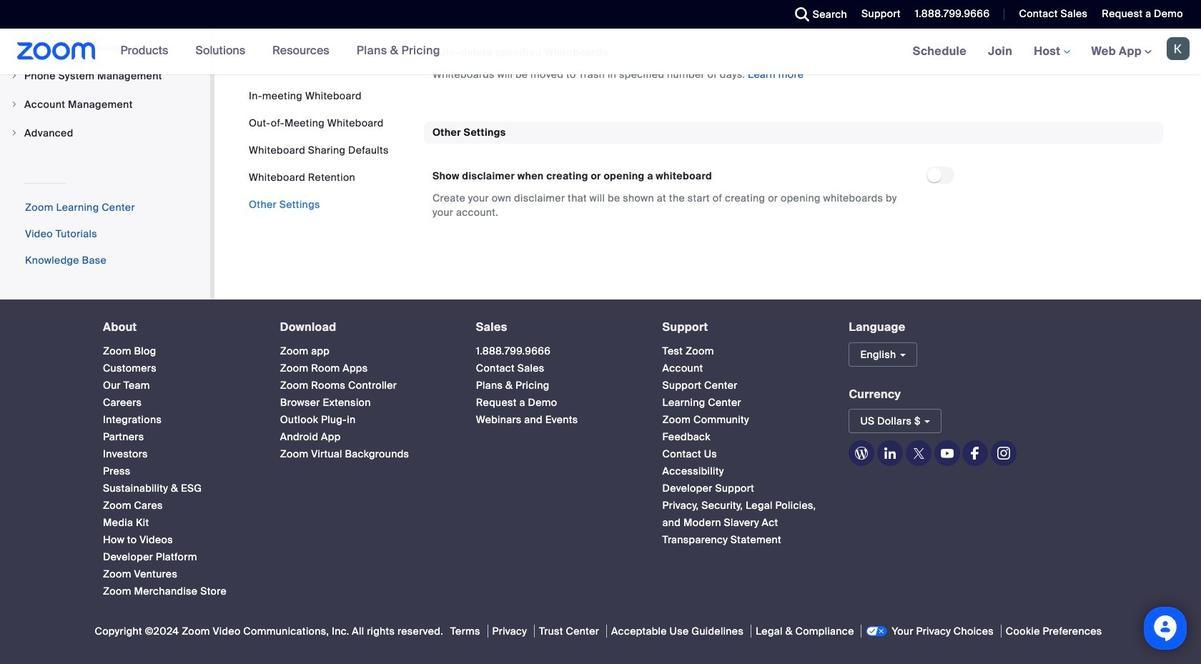 Task type: describe. For each thing, give the bounding box(es) containing it.
admin menu menu
[[0, 0, 210, 148]]

product information navigation
[[110, 29, 451, 74]]

3 heading from the left
[[476, 321, 637, 334]]

1 menu item from the top
[[0, 62, 210, 89]]

4 heading from the left
[[663, 321, 824, 334]]

2 heading from the left
[[280, 321, 451, 334]]



Task type: vqa. For each thing, say whether or not it's contained in the screenshot.
Digital Marketing Canvas element
no



Task type: locate. For each thing, give the bounding box(es) containing it.
menu item
[[0, 62, 210, 89], [0, 91, 210, 118], [0, 119, 210, 147]]

menu bar
[[249, 89, 389, 212]]

whiteboard retention element
[[424, 0, 1164, 98]]

banner
[[0, 29, 1202, 75]]

right image
[[10, 72, 19, 80], [10, 100, 19, 109]]

right image for 2nd menu item from the bottom
[[10, 100, 19, 109]]

2 vertical spatial menu item
[[0, 119, 210, 147]]

right image
[[10, 129, 19, 137]]

2 right image from the top
[[10, 100, 19, 109]]

0 vertical spatial menu item
[[0, 62, 210, 89]]

meetings navigation
[[903, 29, 1202, 75]]

3 menu item from the top
[[0, 119, 210, 147]]

heading
[[103, 321, 255, 334], [280, 321, 451, 334], [476, 321, 637, 334], [663, 321, 824, 334]]

1 heading from the left
[[103, 321, 255, 334]]

1 right image from the top
[[10, 72, 19, 80]]

zoom logo image
[[17, 42, 96, 60]]

right image up right image
[[10, 100, 19, 109]]

other settings element
[[424, 121, 1164, 237]]

right image for first menu item from the top of the admin menu menu
[[10, 72, 19, 80]]

1 vertical spatial menu item
[[0, 91, 210, 118]]

2 menu item from the top
[[0, 91, 210, 118]]

profile picture image
[[1168, 37, 1191, 60]]

1 vertical spatial right image
[[10, 100, 19, 109]]

right image down zoom logo
[[10, 72, 19, 80]]

0 vertical spatial right image
[[10, 72, 19, 80]]



